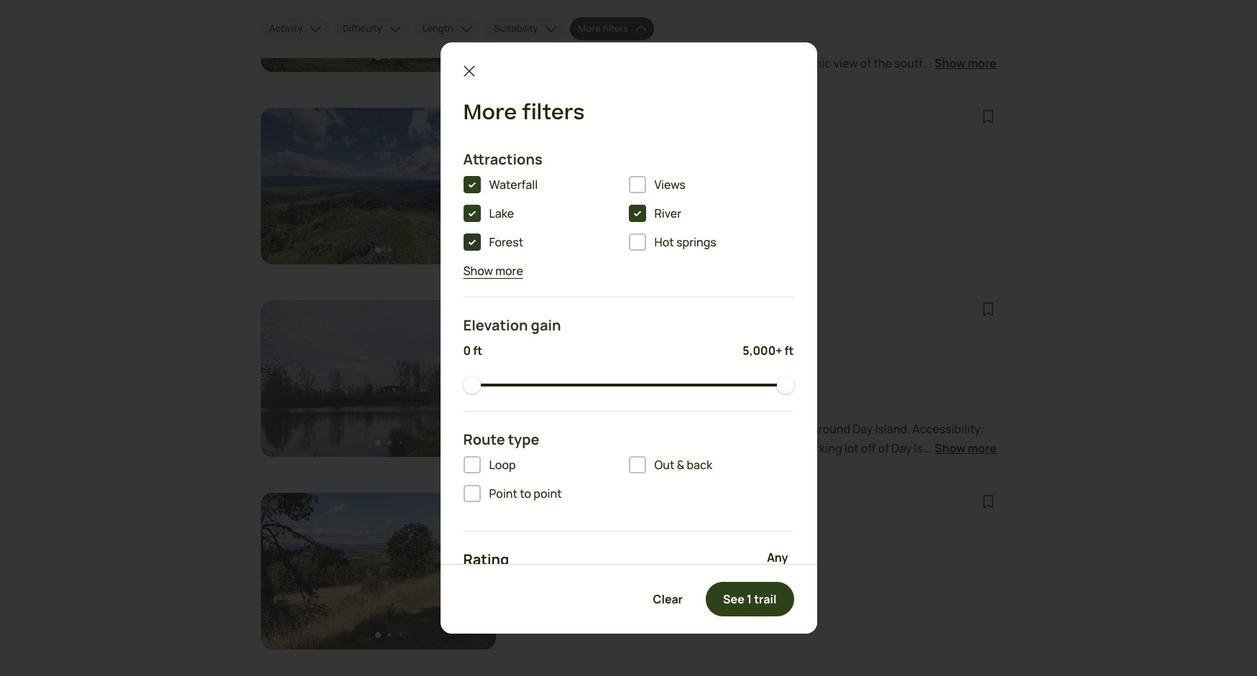 Task type: describe. For each thing, give the bounding box(es) containing it.
route type
[[463, 430, 540, 450]]

1 mi from the top
[[570, 369, 583, 385]]

38m
[[634, 176, 657, 192]]

more inside dialog
[[463, 98, 517, 128]]

suitability button
[[485, 17, 564, 40]]

point to point
[[489, 486, 562, 502]]

1 1h from the top
[[618, 369, 629, 385]]

cookie consent banner dialog
[[17, 609, 1241, 659]]

suitability
[[494, 22, 538, 35]]

activity button
[[261, 17, 329, 40]]

more inside "show more" button
[[496, 263, 523, 279]]

attractions
[[463, 150, 543, 169]]

add to list image
[[980, 493, 997, 511]]

filters inside dialog
[[522, 98, 585, 128]]

2 ... show more from the top
[[924, 441, 997, 457]]

1 est. from the top
[[595, 176, 616, 192]]

5,000+
[[743, 343, 783, 359]]

out & back
[[655, 458, 713, 473]]

- for #4
[[532, 330, 538, 349]]

springs
[[677, 235, 717, 250]]

from
[[642, 523, 675, 542]]

• right point
[[562, 496, 569, 509]]

4.7
[[587, 109, 603, 124]]

add to list image for ...
[[980, 301, 997, 318]]

#4
[[507, 330, 530, 349]]

hot springs
[[655, 235, 717, 250]]

more filters inside more filters dialog
[[463, 98, 585, 128]]

ft for 5,000+ ft
[[785, 343, 794, 359]]

any
[[767, 550, 789, 566]]

2 ... from the top
[[924, 441, 933, 457]]

ridgeline
[[666, 137, 732, 157]]

trail
[[755, 592, 777, 608]]

0 vertical spatial more
[[968, 55, 997, 71]]

more filters inside more filters button
[[579, 22, 629, 35]]

- for #5
[[532, 523, 538, 542]]

more filters button
[[570, 17, 654, 40]]

0 horizontal spatial wild
[[507, 547, 526, 559]]

1 vertical spatial trail
[[578, 330, 608, 349]]

0 horizontal spatial ridge
[[543, 547, 568, 559]]

to
[[520, 486, 532, 502]]

clear
[[653, 592, 683, 608]]

filters inside button
[[603, 22, 629, 35]]

see 1 trail
[[723, 592, 777, 608]]

trail inside #3 - spencer butte via ridgeline trail spencer butte park
[[735, 137, 765, 157]]

&
[[677, 458, 685, 473]]

0 vertical spatial ridge
[[599, 523, 639, 542]]

group for route type
[[463, 457, 794, 514]]

length: inside #5 - wild iris ridge from bailey hill road wild iris ridge length: 3.2 mi • est. 1h 34m
[[507, 562, 549, 577]]

add to list image for #3 - spencer butte via ridgeline trail
[[980, 108, 997, 125]]

0 vertical spatial butte
[[602, 137, 640, 157]]

• inside #5 - wild iris ridge from bailey hill road wild iris ridge length: 3.2 mi • est. 1h 34m
[[586, 564, 592, 577]]

• inside length: 4.3 mi • est. 1h 17m
[[586, 371, 592, 384]]

views
[[655, 177, 686, 193]]

lake
[[489, 206, 514, 222]]

0 vertical spatial spencer
[[541, 137, 599, 157]]

route
[[463, 430, 505, 450]]

length
[[423, 22, 454, 35]]

2 vertical spatial show
[[935, 441, 966, 457]]

river
[[655, 206, 682, 222]]

2 vertical spatial more
[[968, 441, 997, 457]]

via
[[643, 137, 663, 157]]

show more button
[[463, 263, 523, 280]]

spencer butte park link
[[507, 161, 591, 175]]

• left 4.7
[[562, 111, 569, 124]]

length: for length:
[[507, 176, 549, 192]]

difficulty
[[343, 22, 382, 35]]



Task type: locate. For each thing, give the bounding box(es) containing it.
0 vertical spatial group
[[463, 176, 794, 263]]

#3 - spencer butte via ridgeline trail spencer butte park
[[507, 137, 765, 174]]

2 group from the top
[[463, 457, 794, 514]]

#3
[[507, 137, 529, 157]]

mi
[[570, 369, 583, 385], [570, 562, 583, 577]]

3.2
[[551, 562, 568, 577]]

moderate up #3
[[507, 109, 560, 124]]

0 vertical spatial est.
[[595, 176, 616, 192]]

1 vertical spatial more filters
[[463, 98, 585, 128]]

show
[[935, 55, 966, 71], [463, 263, 493, 279], [935, 441, 966, 457]]

length: 4.3 mi • est. 1h 17m
[[507, 369, 652, 385]]

0 vertical spatial ...
[[924, 55, 933, 71]]

1h inside #5 - wild iris ridge from bailey hill road wild iris ridge length: 3.2 mi • est. 1h 34m
[[618, 562, 629, 577]]

point
[[489, 486, 518, 502]]

2 ft from the left
[[785, 343, 794, 359]]

more
[[968, 55, 997, 71], [496, 263, 523, 279], [968, 441, 997, 457]]

est.
[[595, 176, 616, 192], [595, 369, 615, 385], [595, 562, 615, 577]]

type
[[508, 430, 540, 450]]

- inside #3 - spencer butte via ridgeline trail spencer butte park
[[532, 137, 538, 157]]

0 horizontal spatial filters
[[522, 98, 585, 128]]

wild
[[541, 523, 572, 542], [507, 547, 526, 559]]

road
[[748, 523, 783, 542]]

est. left '34m'
[[595, 562, 615, 577]]

1h left 17m
[[618, 369, 629, 385]]

0 vertical spatial trail
[[735, 137, 765, 157]]

1 vertical spatial spencer
[[507, 161, 544, 174]]

moderate •
[[507, 109, 569, 124], [507, 494, 569, 510]]

1 horizontal spatial ridge
[[599, 523, 639, 542]]

length: left 4.3 on the left
[[507, 369, 549, 385]]

2 moderate • from the top
[[507, 494, 569, 510]]

1 vertical spatial est.
[[595, 369, 615, 385]]

1 vertical spatial butte
[[546, 161, 570, 174]]

1
[[747, 592, 752, 608]]

0 vertical spatial ... show more
[[924, 55, 997, 71]]

1 horizontal spatial wild
[[541, 523, 572, 542]]

1 horizontal spatial iris
[[575, 523, 596, 542]]

butte left park
[[546, 161, 570, 174]]

1 vertical spatial moderate •
[[507, 494, 569, 510]]

#4 - pre's trail
[[507, 330, 608, 349]]

length: for length: 4.3 mi • est. 1h 17m
[[507, 369, 549, 385]]

activity
[[269, 22, 303, 35]]

0 vertical spatial wild
[[541, 523, 572, 542]]

spencer
[[541, 137, 599, 157], [507, 161, 544, 174]]

1 horizontal spatial more
[[579, 22, 601, 35]]

1 moderate from the top
[[507, 109, 560, 124]]

34m
[[632, 562, 655, 577]]

1 group from the top
[[463, 176, 794, 263]]

4.3
[[551, 369, 568, 385]]

...
[[924, 55, 933, 71], [924, 441, 933, 457]]

hill
[[722, 523, 745, 542]]

close image
[[461, 62, 478, 80]]

2 vertical spatial -
[[532, 523, 538, 542]]

1 vertical spatial iris
[[528, 547, 541, 559]]

more up #3
[[463, 98, 517, 128]]

length: down wild iris ridge link
[[507, 562, 549, 577]]

forest
[[489, 235, 524, 250]]

1 vertical spatial -
[[532, 330, 538, 349]]

more filters
[[579, 22, 629, 35], [463, 98, 585, 128]]

ft right 5,000+
[[785, 343, 794, 359]]

1 vertical spatial ridge
[[543, 547, 568, 559]]

1 vertical spatial more
[[496, 263, 523, 279]]

- inside #5 - wild iris ridge from bailey hill road wild iris ridge length: 3.2 mi • est. 1h 34m
[[532, 523, 538, 542]]

0 horizontal spatial iris
[[528, 547, 541, 559]]

pre's
[[541, 330, 575, 349]]

ridge left from
[[599, 523, 639, 542]]

bailey
[[678, 523, 720, 542]]

butte
[[602, 137, 640, 157], [546, 161, 570, 174]]

•
[[562, 111, 569, 124], [586, 371, 592, 384], [562, 496, 569, 509], [586, 564, 592, 577]]

• right 3.2
[[586, 564, 592, 577]]

length:
[[507, 176, 549, 192], [507, 369, 549, 385], [507, 562, 549, 577]]

0 vertical spatial more filters
[[579, 22, 629, 35]]

wild up wild iris ridge link
[[541, 523, 572, 542]]

hot
[[655, 235, 674, 250]]

wild iris ridge link
[[507, 547, 568, 561]]

minimum elevation gain slider
[[463, 377, 481, 394]]

butte left via
[[602, 137, 640, 157]]

trail
[[735, 137, 765, 157], [578, 330, 608, 349]]

3 length: from the top
[[507, 562, 549, 577]]

ft
[[473, 343, 483, 359], [785, 343, 794, 359]]

moderate
[[507, 109, 560, 124], [507, 494, 560, 510]]

#5 - wild iris ridge from bailey hill road wild iris ridge length: 3.2 mi • est. 1h 34m
[[507, 523, 783, 577]]

- right the #5
[[532, 523, 538, 542]]

0 vertical spatial filters
[[603, 22, 629, 35]]

more
[[579, 22, 601, 35], [463, 98, 517, 128]]

est. inside #5 - wild iris ridge from bailey hill road wild iris ridge length: 3.2 mi • est. 1h 34m
[[595, 562, 615, 577]]

1 vertical spatial length:
[[507, 369, 549, 385]]

0 vertical spatial mi
[[570, 369, 583, 385]]

elevation gain
[[463, 316, 561, 335]]

0
[[463, 343, 471, 359]]

maximum elevation gain slider
[[777, 377, 794, 394]]

ft right the 0 in the left bottom of the page
[[473, 343, 483, 359]]

2h
[[618, 176, 632, 192]]

see
[[723, 592, 745, 608]]

2 add to list image from the top
[[980, 301, 997, 318]]

2 length: from the top
[[507, 369, 549, 385]]

1 horizontal spatial trail
[[735, 137, 765, 157]]

1 moderate • from the top
[[507, 109, 569, 124]]

clear button
[[636, 583, 700, 617]]

2 mi from the top
[[570, 562, 583, 577]]

ridge up 3.2
[[543, 547, 568, 559]]

trail right the pre's
[[578, 330, 608, 349]]

group containing waterfall
[[463, 176, 794, 263]]

more filters dialog
[[440, 42, 817, 677]]

1h left '34m'
[[618, 562, 629, 577]]

17m
[[632, 369, 652, 385]]

2 moderate from the top
[[507, 494, 560, 510]]

group
[[463, 176, 794, 263], [463, 457, 794, 514]]

est. 2h 38m
[[595, 176, 657, 192]]

0 vertical spatial iris
[[575, 523, 596, 542]]

1 vertical spatial add to list image
[[980, 301, 997, 318]]

group for attractions
[[463, 176, 794, 263]]

5,000+ ft
[[743, 343, 794, 359]]

see 1 trail button
[[706, 583, 794, 617]]

point
[[534, 486, 562, 502]]

1 vertical spatial more
[[463, 98, 517, 128]]

ridge
[[599, 523, 639, 542], [543, 547, 568, 559]]

0 horizontal spatial butte
[[546, 161, 570, 174]]

2 vertical spatial length:
[[507, 562, 549, 577]]

1 vertical spatial mi
[[570, 562, 583, 577]]

1h
[[618, 369, 629, 385], [618, 562, 629, 577]]

2 1h from the top
[[618, 562, 629, 577]]

difficulty button
[[334, 17, 408, 40]]

waterfall
[[489, 177, 538, 193]]

0 vertical spatial show
[[935, 55, 966, 71]]

1 ... from the top
[[924, 55, 933, 71]]

length: down 'spencer butte park' link
[[507, 176, 549, 192]]

1 vertical spatial filters
[[522, 98, 585, 128]]

rating
[[463, 550, 509, 570]]

gain
[[531, 316, 561, 335]]

back
[[687, 458, 713, 473]]

- right #4 at left
[[532, 330, 538, 349]]

loop
[[489, 458, 516, 473]]

0 vertical spatial 1h
[[618, 369, 629, 385]]

est. left 17m
[[595, 369, 615, 385]]

est. left 2h
[[595, 176, 616, 192]]

spencer up park
[[541, 137, 599, 157]]

3 est. from the top
[[595, 562, 615, 577]]

1 length: from the top
[[507, 176, 549, 192]]

moderate • up #3
[[507, 109, 569, 124]]

wild down the #5
[[507, 547, 526, 559]]

filters
[[603, 22, 629, 35], [522, 98, 585, 128]]

2 vertical spatial est.
[[595, 562, 615, 577]]

-
[[532, 137, 538, 157], [532, 330, 538, 349], [532, 523, 538, 542]]

show inside "show more" button
[[463, 263, 493, 279]]

out
[[655, 458, 675, 473]]

- for #3
[[532, 137, 538, 157]]

0 vertical spatial length:
[[507, 176, 549, 192]]

easy
[[507, 301, 533, 317]]

1 ... show more from the top
[[924, 55, 997, 71]]

0 vertical spatial add to list image
[[980, 108, 997, 125]]

more right suitability button
[[579, 22, 601, 35]]

1 vertical spatial ...
[[924, 441, 933, 457]]

iris down the #5
[[528, 547, 541, 559]]

park
[[572, 161, 591, 174]]

mi right 3.2
[[570, 562, 583, 577]]

0 vertical spatial more
[[579, 22, 601, 35]]

• right 4.3 on the left
[[586, 371, 592, 384]]

0 horizontal spatial more
[[463, 98, 517, 128]]

add to list image
[[980, 108, 997, 125], [980, 301, 997, 318]]

1 vertical spatial 1h
[[618, 562, 629, 577]]

more inside button
[[579, 22, 601, 35]]

elevation
[[463, 316, 528, 335]]

1 add to list image from the top
[[980, 108, 997, 125]]

1 vertical spatial moderate
[[507, 494, 560, 510]]

iris right the #5
[[575, 523, 596, 542]]

0 ft
[[463, 343, 483, 359]]

1 vertical spatial wild
[[507, 547, 526, 559]]

1 vertical spatial ... show more
[[924, 441, 997, 457]]

0 horizontal spatial trail
[[578, 330, 608, 349]]

#5
[[507, 523, 529, 542]]

1 ft from the left
[[473, 343, 483, 359]]

dialog
[[0, 0, 1258, 677]]

trail right ridgeline
[[735, 137, 765, 157]]

0 vertical spatial moderate •
[[507, 109, 569, 124]]

spencer up waterfall
[[507, 161, 544, 174]]

0 horizontal spatial ft
[[473, 343, 483, 359]]

0 vertical spatial -
[[532, 137, 538, 157]]

mi inside #5 - wild iris ridge from bailey hill road wild iris ridge length: 3.2 mi • est. 1h 34m
[[570, 562, 583, 577]]

- right #3
[[532, 137, 538, 157]]

1 horizontal spatial ft
[[785, 343, 794, 359]]

0 vertical spatial moderate
[[507, 109, 560, 124]]

mi right 4.3 on the left
[[570, 369, 583, 385]]

show more
[[463, 263, 523, 279]]

2 est. from the top
[[595, 369, 615, 385]]

iris
[[575, 523, 596, 542], [528, 547, 541, 559]]

moderate • up the #5
[[507, 494, 569, 510]]

moderate up the #5
[[507, 494, 560, 510]]

1 vertical spatial show
[[463, 263, 493, 279]]

1 horizontal spatial butte
[[602, 137, 640, 157]]

... show more
[[924, 55, 997, 71], [924, 441, 997, 457]]

1 vertical spatial group
[[463, 457, 794, 514]]

length button
[[414, 17, 480, 40]]

1 horizontal spatial filters
[[603, 22, 629, 35]]

group containing loop
[[463, 457, 794, 514]]

ft for 0 ft
[[473, 343, 483, 359]]



Task type: vqa. For each thing, say whether or not it's contained in the screenshot.
Reset north and pitch icon
no



